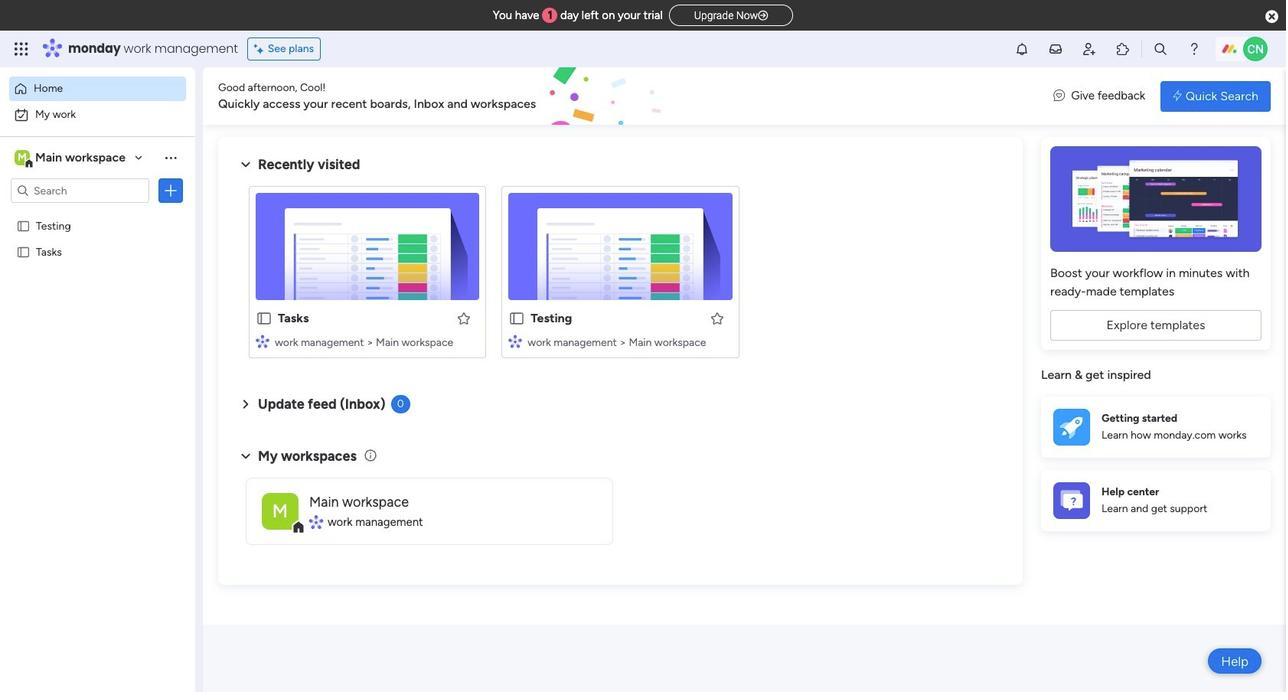 Task type: describe. For each thing, give the bounding box(es) containing it.
close my workspaces image
[[237, 447, 255, 465]]

0 horizontal spatial public board image
[[16, 244, 31, 259]]

add to favorites image
[[710, 311, 725, 326]]

public board image
[[16, 218, 31, 233]]

select product image
[[14, 41, 29, 57]]

Search in workspace field
[[32, 182, 128, 199]]

workspace options image
[[163, 150, 178, 165]]

v2 bolt switch image
[[1173, 88, 1182, 105]]

v2 user feedback image
[[1054, 87, 1065, 105]]

templates image image
[[1055, 146, 1257, 252]]

add to favorites image
[[457, 311, 472, 326]]

notifications image
[[1015, 41, 1030, 57]]

dapulse close image
[[1266, 9, 1279, 25]]

workspace image
[[15, 149, 30, 166]]

workspace selection element
[[15, 149, 128, 168]]

public board image for add to favorites icon
[[256, 310, 273, 327]]

monday marketplace image
[[1116, 41, 1131, 57]]



Task type: locate. For each thing, give the bounding box(es) containing it.
dapulse rightstroke image
[[758, 10, 768, 21]]

2 vertical spatial option
[[0, 212, 195, 215]]

component image
[[509, 334, 523, 348]]

cool name image
[[1244, 37, 1268, 61]]

getting started element
[[1041, 396, 1271, 458]]

quick search results list box
[[237, 174, 1005, 377]]

close recently visited image
[[237, 155, 255, 174]]

update feed image
[[1048, 41, 1064, 57]]

help image
[[1187, 41, 1202, 57]]

public board image
[[16, 244, 31, 259], [256, 310, 273, 327], [509, 310, 526, 327]]

0 vertical spatial option
[[9, 77, 186, 101]]

0 element
[[391, 395, 410, 414]]

search everything image
[[1153, 41, 1169, 57]]

1 vertical spatial option
[[9, 103, 186, 127]]

options image
[[163, 183, 178, 198]]

workspace image
[[262, 493, 299, 530]]

open update feed (inbox) image
[[237, 395, 255, 414]]

1 horizontal spatial public board image
[[256, 310, 273, 327]]

list box
[[0, 209, 195, 471]]

invite members image
[[1082, 41, 1097, 57]]

option
[[9, 77, 186, 101], [9, 103, 186, 127], [0, 212, 195, 215]]

help center element
[[1041, 470, 1271, 531]]

public board image for add to favorites image
[[509, 310, 526, 327]]

see plans image
[[254, 41, 268, 57]]

2 horizontal spatial public board image
[[509, 310, 526, 327]]



Task type: vqa. For each thing, say whether or not it's contained in the screenshot.
second "Option" from the bottom
no



